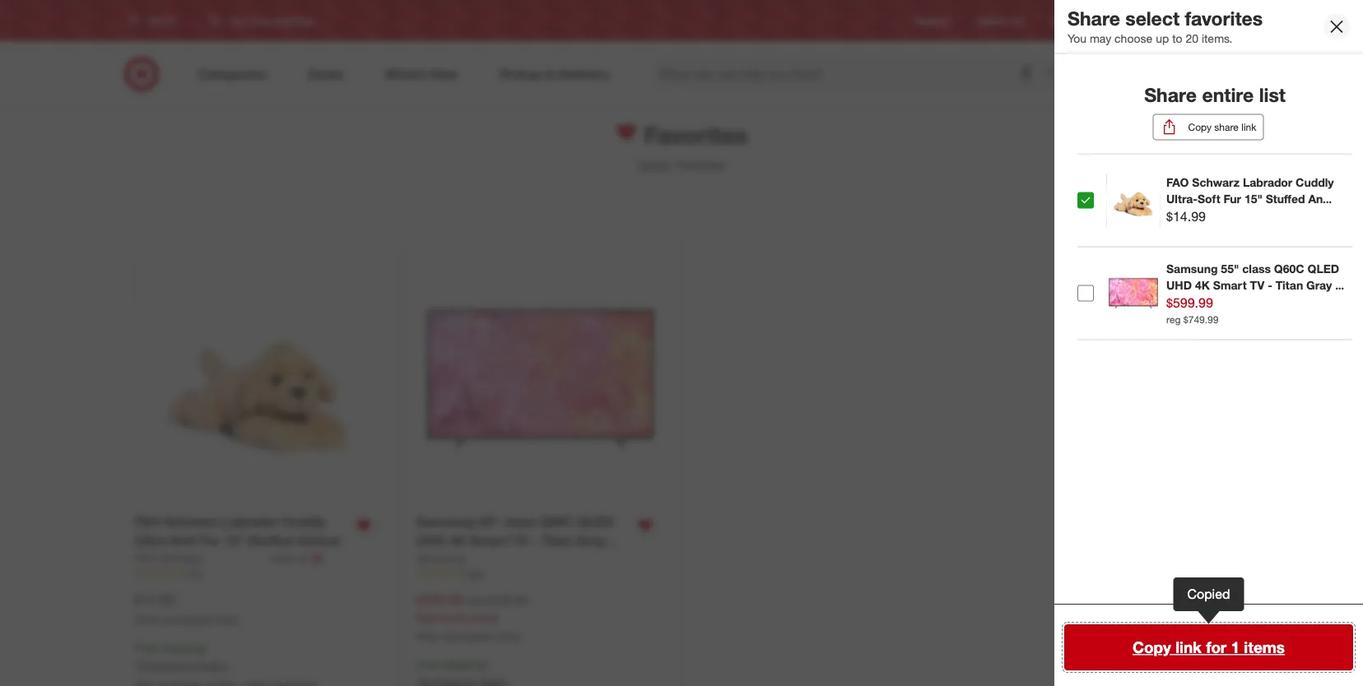 Task type: describe. For each thing, give the bounding box(es) containing it.
fao for fao schwarz labrador cuddly ultra-soft fur 15" stuffed animal
[[135, 514, 160, 530]]

qled for samsung 55" class q60c qled uhd 4k smart tv - titan gray (qn55q60c)
[[578, 514, 614, 530]]

schwarz for fao schwarz labrador cuddly ultra-soft fur 15" stuffed an... $14.99
[[1192, 175, 1240, 190]]

search
[[1038, 68, 1078, 84]]

redcard link
[[1051, 14, 1090, 28]]

weekly ad
[[978, 14, 1024, 27]]

soft for fao schwarz labrador cuddly ultra-soft fur 15" stuffed animal
[[170, 533, 196, 549]]

samsung 55" class q60c qled uhd 4k smart tv - titan gray (qn55q60c)
[[416, 514, 614, 568]]

15" for an...
[[1245, 192, 1263, 206]]

qled for samsung 55" class q60c qled uhd 4k smart tv - titan gray ... $599.99 reg $749.99
[[1308, 261, 1340, 276]]

target for target circle
[[1116, 14, 1143, 27]]

/
[[672, 157, 676, 172]]

class for (qn55q60c)
[[503, 514, 536, 530]]

fao schwarz labrador cuddly ultra-soft fur 15" stuffed an... $14.99
[[1167, 175, 1334, 225]]

an...
[[1308, 192, 1332, 206]]

favorites inside button
[[1185, 206, 1222, 219]]

ad
[[1012, 14, 1024, 27]]

samsung 55" class q60c qled uhd 4k smart tv - titan gray ... $599.99 reg $749.99
[[1167, 261, 1345, 325]]

copied
[[1187, 587, 1230, 603]]

free shipping *
[[416, 658, 490, 672]]

schwarz for fao schwarz
[[160, 552, 204, 566]]

(qn55q60c)
[[416, 552, 493, 568]]

ultra- for fao schwarz labrador cuddly ultra-soft fur 15" stuffed animal
[[135, 533, 170, 549]]

ends
[[442, 611, 467, 625]]

4k for samsung 55" class q60c qled uhd 4k smart tv - titan gray ... $599.99 reg $749.99
[[1195, 278, 1210, 292]]

items.
[[1202, 31, 1233, 45]]

share
[[1215, 121, 1239, 133]]

copy share link button
[[1153, 114, 1264, 140]]

cuddly for animal
[[282, 514, 326, 530]]

$599.99 inside $599.99 reg $749.99 sale ends today when purchased online
[[416, 592, 463, 608]]

exclusions apply. link
[[139, 658, 228, 673]]

purchased inside $14.99 when purchased online
[[163, 614, 210, 626]]

animal
[[297, 533, 340, 549]]

¬
[[312, 551, 322, 567]]

target / favorites
[[637, 157, 726, 172]]

262 link
[[416, 567, 665, 582]]

$599.99 reg $749.99 sale ends today when purchased online
[[416, 592, 527, 643]]

stores
[[1220, 14, 1248, 27]]

1 vertical spatial favorites
[[679, 157, 726, 172]]

15" for animal
[[224, 533, 245, 549]]

free shipping * * exclusions apply.
[[135, 641, 228, 673]]

712
[[186, 568, 202, 580]]

fao schwarz link
[[135, 551, 269, 567]]

today
[[471, 611, 500, 625]]

shipping for 4k
[[442, 658, 486, 672]]

for
[[1206, 638, 1227, 657]]

class for ...
[[1242, 261, 1271, 276]]

0 horizontal spatial *
[[135, 658, 139, 673]]

uhd for samsung 55" class q60c qled uhd 4k smart tv - titan gray ... $599.99 reg $749.99
[[1167, 278, 1192, 292]]

0 vertical spatial favorites
[[638, 120, 748, 149]]

stuffed for animal
[[248, 533, 293, 549]]

copy link for 1 items button
[[1064, 625, 1353, 671]]

copy share link
[[1188, 121, 1257, 133]]

find stores link
[[1198, 14, 1248, 28]]

entire
[[1202, 84, 1254, 107]]

samsung link
[[416, 551, 465, 567]]

q60c for samsung 55" class q60c qled uhd 4k smart tv - titan gray (qn55q60c)
[[539, 514, 574, 530]]

free for fao schwarz labrador cuddly ultra-soft fur 15" stuffed animal
[[135, 641, 157, 656]]

list
[[1259, 84, 1286, 107]]

reg inside samsung 55" class q60c qled uhd 4k smart tv - titan gray ... $599.99 reg $749.99
[[1167, 313, 1181, 325]]

may
[[1090, 31, 1112, 45]]

* for 4k
[[486, 658, 490, 672]]

to
[[1172, 31, 1183, 45]]

copied tooltip
[[1173, 578, 1244, 612]]

shipping for fur
[[161, 641, 205, 656]]

dialog containing share select favorites
[[1055, 0, 1363, 687]]

new
[[272, 552, 295, 566]]

titan for (qn55q60c)
[[541, 533, 572, 549]]

samsung for samsung
[[416, 552, 465, 566]]

choose
[[1115, 31, 1153, 45]]

weekly ad link
[[978, 14, 1024, 28]]

$14.99 inside fao schwarz labrador cuddly ultra-soft fur 15" stuffed an... $14.99
[[1167, 209, 1206, 225]]

you
[[1068, 31, 1087, 45]]

$749.99 inside $599.99 reg $749.99 sale ends today when purchased online
[[486, 594, 527, 608]]

find
[[1198, 14, 1217, 27]]

4k for samsung 55" class q60c qled uhd 4k smart tv - titan gray (qn55q60c)
[[449, 533, 466, 549]]

...
[[1335, 278, 1345, 292]]

smart for samsung 55" class q60c qled uhd 4k smart tv - titan gray (qn55q60c)
[[470, 533, 508, 549]]



Task type: vqa. For each thing, say whether or not it's contained in the screenshot.
Items
yes



Task type: locate. For each thing, give the bounding box(es) containing it.
free up exclusions
[[135, 641, 157, 656]]

gray up the 262 link
[[576, 533, 605, 549]]

favorites up target / favorites
[[638, 120, 748, 149]]

0 vertical spatial gray
[[1307, 278, 1332, 292]]

1 vertical spatial copy
[[1133, 638, 1171, 657]]

0 vertical spatial -
[[1268, 278, 1273, 292]]

cuddly
[[1296, 175, 1334, 190], [282, 514, 326, 530]]

fao schwarz labrador cuddly ultra-soft fur 15" stuffed animal image
[[135, 255, 383, 504], [135, 255, 383, 504]]

0 horizontal spatial -
[[532, 533, 537, 549]]

55" inside samsung 55" class q60c qled uhd 4k smart tv - titan gray (qn55q60c)
[[479, 514, 499, 530]]

* down $14.99 when purchased online
[[135, 658, 139, 673]]

link
[[1242, 121, 1257, 133], [1176, 638, 1202, 657]]

4k down share favorites
[[1195, 278, 1210, 292]]

sale
[[416, 611, 439, 625]]

0 vertical spatial smart
[[1213, 278, 1247, 292]]

free down sale
[[416, 658, 439, 672]]

ultra- inside fao schwarz labrador cuddly ultra-soft fur 15" stuffed animal
[[135, 533, 170, 549]]

- left ...
[[1268, 278, 1273, 292]]

link right share on the right of the page
[[1242, 121, 1257, 133]]

share inside share favorites button
[[1156, 206, 1182, 219]]

purchased down the ends on the bottom left of the page
[[445, 631, 492, 643]]

class
[[1242, 261, 1271, 276], [503, 514, 536, 530]]

copy left for
[[1133, 638, 1171, 657]]

online down today
[[494, 631, 521, 643]]

registry
[[915, 14, 951, 27]]

labrador up new
[[222, 514, 279, 530]]

1 horizontal spatial -
[[1268, 278, 1273, 292]]

20
[[1186, 31, 1199, 45]]

15"
[[1245, 192, 1263, 206], [224, 533, 245, 549]]

gray inside samsung 55" class q60c qled uhd 4k smart tv - titan gray ... $599.99 reg $749.99
[[1307, 278, 1332, 292]]

fao inside fao schwarz labrador cuddly ultra-soft fur 15" stuffed animal
[[135, 514, 160, 530]]

1 horizontal spatial gray
[[1307, 278, 1332, 292]]

4k inside samsung 55" class q60c qled uhd 4k smart tv - titan gray ... $599.99 reg $749.99
[[1195, 278, 1210, 292]]

stuffed inside fao schwarz labrador cuddly ultra-soft fur 15" stuffed animal
[[248, 533, 293, 549]]

0 horizontal spatial 15"
[[224, 533, 245, 549]]

0 vertical spatial when
[[135, 614, 160, 626]]

link inside 'button'
[[1242, 121, 1257, 133]]

share
[[1068, 7, 1120, 30], [1144, 84, 1197, 107], [1156, 206, 1182, 219]]

1 horizontal spatial link
[[1242, 121, 1257, 133]]

ultra- for fao schwarz labrador cuddly ultra-soft fur 15" stuffed an... $14.99
[[1167, 192, 1198, 206]]

$749.99 inside samsung 55" class q60c qled uhd 4k smart tv - titan gray ... $599.99 reg $749.99
[[1184, 313, 1219, 325]]

1 horizontal spatial *
[[205, 641, 209, 656]]

items
[[1244, 638, 1285, 657]]

stuffed
[[1266, 192, 1305, 206], [248, 533, 293, 549]]

0 horizontal spatial link
[[1176, 638, 1202, 657]]

0 horizontal spatial copy
[[1133, 638, 1171, 657]]

2 horizontal spatial *
[[486, 658, 490, 672]]

target for target / favorites
[[637, 157, 669, 172]]

cuddly for an...
[[1296, 175, 1334, 190]]

1 vertical spatial fao
[[135, 514, 160, 530]]

1 vertical spatial link
[[1176, 638, 1202, 657]]

1 horizontal spatial qled
[[1308, 261, 1340, 276]]

qled up ...
[[1308, 261, 1340, 276]]

0 horizontal spatial 4k
[[449, 533, 466, 549]]

fao up share favorites button
[[1167, 175, 1189, 190]]

0 vertical spatial copy
[[1188, 121, 1212, 133]]

$14.99 inside $14.99 when purchased online
[[135, 592, 174, 608]]

1 vertical spatial 15"
[[224, 533, 245, 549]]

1 horizontal spatial q60c
[[1274, 261, 1305, 276]]

0 vertical spatial $14.99
[[1167, 209, 1206, 225]]

online inside $599.99 reg $749.99 sale ends today when purchased online
[[494, 631, 521, 643]]

$749.99
[[1184, 313, 1219, 325], [486, 594, 527, 608]]

2 favorites from the top
[[1185, 206, 1222, 219]]

* up apply.
[[205, 641, 209, 656]]

$599.99
[[1167, 295, 1213, 311], [416, 592, 463, 608]]

0 vertical spatial titan
[[1276, 278, 1303, 292]]

1 horizontal spatial reg
[[1167, 313, 1181, 325]]

purchased inside $599.99 reg $749.99 sale ends today when purchased online
[[445, 631, 492, 643]]

1 vertical spatial $599.99
[[416, 592, 463, 608]]

1
[[1231, 638, 1240, 657]]

1 vertical spatial ultra-
[[135, 533, 170, 549]]

smart for samsung 55" class q60c qled uhd 4k smart tv - titan gray ... $599.99 reg $749.99
[[1213, 278, 1247, 292]]

0 vertical spatial tv
[[1250, 278, 1265, 292]]

$14.99
[[1167, 209, 1206, 225], [135, 592, 174, 608]]

share select favorites you may choose up to 20 items.
[[1068, 7, 1263, 45]]

ultra- inside fao schwarz labrador cuddly ultra-soft fur 15" stuffed an... $14.99
[[1167, 192, 1198, 206]]

55" for samsung 55" class q60c qled uhd 4k smart tv - titan gray (qn55q60c)
[[479, 514, 499, 530]]

soft for fao schwarz labrador cuddly ultra-soft fur 15" stuffed an... $14.99
[[1198, 192, 1221, 206]]

q60c inside samsung 55" class q60c qled uhd 4k smart tv - titan gray (qn55q60c)
[[539, 514, 574, 530]]

gray left ...
[[1307, 278, 1332, 292]]

fur for fao schwarz labrador cuddly ultra-soft fur 15" stuffed animal
[[200, 533, 220, 549]]

when up exclusions
[[135, 614, 160, 626]]

1 horizontal spatial 15"
[[1245, 192, 1263, 206]]

1 vertical spatial samsung
[[416, 514, 475, 530]]

qled
[[1308, 261, 1340, 276], [578, 514, 614, 530]]

1 vertical spatial fur
[[200, 533, 220, 549]]

1 horizontal spatial when
[[416, 631, 442, 643]]

purchased up free shipping * * exclusions apply.
[[163, 614, 210, 626]]

share inside the share select favorites you may choose up to 20 items.
[[1068, 7, 1120, 30]]

stuffed up new
[[248, 533, 293, 549]]

share entire list
[[1144, 84, 1286, 107]]

schwarz inside fao schwarz labrador cuddly ultra-soft fur 15" stuffed animal
[[164, 514, 218, 530]]

smart
[[1213, 278, 1247, 292], [470, 533, 508, 549]]

1 horizontal spatial 4k
[[1195, 278, 1210, 292]]

1 horizontal spatial tv
[[1250, 278, 1265, 292]]

labrador
[[1243, 175, 1293, 190], [222, 514, 279, 530]]

titan inside samsung 55" class q60c qled uhd 4k smart tv - titan gray ... $599.99 reg $749.99
[[1276, 278, 1303, 292]]

free
[[135, 641, 157, 656], [416, 658, 439, 672]]

when
[[135, 614, 160, 626], [416, 631, 442, 643]]

copy link for 1 items
[[1133, 638, 1285, 657]]

0 vertical spatial schwarz
[[1192, 175, 1240, 190]]

stuffed inside fao schwarz labrador cuddly ultra-soft fur 15" stuffed an... $14.99
[[1266, 192, 1305, 206]]

fao up fao schwarz on the left of page
[[135, 514, 160, 530]]

schwarz
[[1192, 175, 1240, 190], [164, 514, 218, 530], [160, 552, 204, 566]]

fur inside fao schwarz labrador cuddly ultra-soft fur 15" stuffed an... $14.99
[[1224, 192, 1241, 206]]

1 horizontal spatial titan
[[1276, 278, 1303, 292]]

tv for (qn55q60c)
[[512, 533, 528, 549]]

online up apply.
[[213, 614, 239, 626]]

1 horizontal spatial 55"
[[1221, 261, 1239, 276]]

share favorites
[[1156, 206, 1222, 219]]

link left for
[[1176, 638, 1202, 657]]

class inside samsung 55" class q60c qled uhd 4k smart tv - titan gray (qn55q60c)
[[503, 514, 536, 530]]

at
[[298, 552, 308, 566]]

cuddly inside fao schwarz labrador cuddly ultra-soft fur 15" stuffed an... $14.99
[[1296, 175, 1334, 190]]

55" for samsung 55" class q60c qled uhd 4k smart tv - titan gray ... $599.99 reg $749.99
[[1221, 261, 1239, 276]]

free inside free shipping * * exclusions apply.
[[135, 641, 157, 656]]

apply.
[[197, 658, 228, 673]]

gray for samsung 55" class q60c qled uhd 4k smart tv - titan gray ... $599.99 reg $749.99
[[1307, 278, 1332, 292]]

0 horizontal spatial free
[[135, 641, 157, 656]]

reg
[[1167, 313, 1181, 325], [466, 594, 483, 608]]

uhd
[[1167, 278, 1192, 292], [416, 533, 445, 549]]

0 horizontal spatial labrador
[[222, 514, 279, 530]]

1 vertical spatial free
[[416, 658, 439, 672]]

* for fur
[[205, 641, 209, 656]]

1 vertical spatial favorites
[[1185, 206, 1222, 219]]

0 vertical spatial shipping
[[161, 641, 205, 656]]

0 horizontal spatial target
[[637, 157, 669, 172]]

uhd up samsung link
[[416, 533, 445, 549]]

shipping
[[161, 641, 205, 656], [442, 658, 486, 672]]

- inside samsung 55" class q60c qled uhd 4k smart tv - titan gray (qn55q60c)
[[532, 533, 537, 549]]

$599.99 inside samsung 55" class q60c qled uhd 4k smart tv - titan gray ... $599.99 reg $749.99
[[1167, 295, 1213, 311]]

- up the 262 link
[[532, 533, 537, 549]]

when inside $14.99 when purchased online
[[135, 614, 160, 626]]

tv inside samsung 55" class q60c qled uhd 4k smart tv - titan gray (qn55q60c)
[[512, 533, 528, 549]]

labrador down copy share link
[[1243, 175, 1293, 190]]

tv for ...
[[1250, 278, 1265, 292]]

0 horizontal spatial online
[[213, 614, 239, 626]]

0 vertical spatial $599.99
[[1167, 295, 1213, 311]]

1 vertical spatial target
[[637, 157, 669, 172]]

titan inside samsung 55" class q60c qled uhd 4k smart tv - titan gray (qn55q60c)
[[541, 533, 572, 549]]

$14.99 when purchased online
[[135, 592, 239, 626]]

titan up the 262 link
[[541, 533, 572, 549]]

0 vertical spatial stuffed
[[1266, 192, 1305, 206]]

favorites inside the share select favorites you may choose up to 20 items.
[[1185, 7, 1263, 30]]

ultra-
[[1167, 192, 1198, 206], [135, 533, 170, 549]]

712 link
[[135, 567, 383, 582]]

copy for copy share link
[[1188, 121, 1212, 133]]

online
[[213, 614, 239, 626], [494, 631, 521, 643]]

1 horizontal spatial target
[[1116, 14, 1143, 27]]

- inside samsung 55" class q60c qled uhd 4k smart tv - titan gray ... $599.99 reg $749.99
[[1268, 278, 1273, 292]]

share favorites button
[[1118, 199, 1232, 226]]

class inside samsung 55" class q60c qled uhd 4k smart tv - titan gray ... $599.99 reg $749.99
[[1242, 261, 1271, 276]]

labrador inside fao schwarz labrador cuddly ultra-soft fur 15" stuffed an... $14.99
[[1243, 175, 1293, 190]]

schwarz up share favorites
[[1192, 175, 1240, 190]]

q60c for samsung 55" class q60c qled uhd 4k smart tv - titan gray ... $599.99 reg $749.99
[[1274, 261, 1305, 276]]

0 horizontal spatial $749.99
[[486, 594, 527, 608]]

0 horizontal spatial smart
[[470, 533, 508, 549]]

fao
[[1167, 175, 1189, 190], [135, 514, 160, 530], [135, 552, 156, 566]]

q60c down fao schwarz labrador cuddly ultra-soft fur 15" stuffed an... $14.99
[[1274, 261, 1305, 276]]

fur down share on the right of the page
[[1224, 192, 1241, 206]]

reg inside $599.99 reg $749.99 sale ends today when purchased online
[[466, 594, 483, 608]]

1 vertical spatial cuddly
[[282, 514, 326, 530]]

exclusions
[[139, 658, 194, 673]]

copy inside 'button'
[[1188, 121, 1212, 133]]

q60c up the 262 link
[[539, 514, 574, 530]]

0 horizontal spatial when
[[135, 614, 160, 626]]

qled inside samsung 55" class q60c qled uhd 4k smart tv - titan gray (qn55q60c)
[[578, 514, 614, 530]]

share for share select favorites you may choose up to 20 items.
[[1068, 7, 1120, 30]]

0 horizontal spatial fur
[[200, 533, 220, 549]]

fur up fao schwarz link
[[200, 533, 220, 549]]

uhd down share favorites button
[[1167, 278, 1192, 292]]

Samsung 55" class Q60C QLED UHD 4K Smart TV - Titan Gray (QN55Q60C), price: $599.99 reg $749.99 checkbox
[[1078, 285, 1094, 302]]

samsung up sale
[[416, 552, 465, 566]]

labrador for animal
[[222, 514, 279, 530]]

target circle
[[1116, 14, 1172, 27]]

target circle link
[[1116, 14, 1172, 28]]

titan for ...
[[1276, 278, 1303, 292]]

redcard
[[1051, 14, 1090, 27]]

1 vertical spatial purchased
[[445, 631, 492, 643]]

samsung for samsung 55" class q60c qled uhd 4k smart tv - titan gray (qn55q60c)
[[416, 514, 475, 530]]

1 vertical spatial stuffed
[[248, 533, 293, 549]]

0 vertical spatial favorites
[[1185, 7, 1263, 30]]

1 horizontal spatial $599.99
[[1167, 295, 1213, 311]]

up
[[1156, 31, 1169, 45]]

0 vertical spatial $749.99
[[1184, 313, 1219, 325]]

4k inside samsung 55" class q60c qled uhd 4k smart tv - titan gray (qn55q60c)
[[449, 533, 466, 549]]

target link
[[637, 157, 669, 172]]

circle
[[1146, 14, 1172, 27]]

favorites right /
[[679, 157, 726, 172]]

1 vertical spatial online
[[494, 631, 521, 643]]

titan left ...
[[1276, 278, 1303, 292]]

262
[[467, 568, 484, 580]]

0 horizontal spatial 55"
[[479, 514, 499, 530]]

share for share favorites
[[1156, 206, 1182, 219]]

1 horizontal spatial soft
[[1198, 192, 1221, 206]]

-
[[1268, 278, 1273, 292], [532, 533, 537, 549]]

samsung inside samsung 55" class q60c qled uhd 4k smart tv - titan gray (qn55q60c)
[[416, 514, 475, 530]]

free for samsung 55" class q60c qled uhd 4k smart tv - titan gray (qn55q60c)
[[416, 658, 439, 672]]

uhd for samsung 55" class q60c qled uhd 4k smart tv - titan gray (qn55q60c)
[[416, 533, 445, 549]]

weekly
[[978, 14, 1009, 27]]

0 horizontal spatial reg
[[466, 594, 483, 608]]

search button
[[1038, 56, 1078, 95]]

0 vertical spatial target
[[1116, 14, 1143, 27]]

copy inside button
[[1133, 638, 1171, 657]]

1 vertical spatial class
[[503, 514, 536, 530]]

schwarz up 712
[[160, 552, 204, 566]]

0 vertical spatial share
[[1068, 7, 1120, 30]]

cuddly up 'an...'
[[1296, 175, 1334, 190]]

55" inside samsung 55" class q60c qled uhd 4k smart tv - titan gray ... $599.99 reg $749.99
[[1221, 261, 1239, 276]]

15" inside fao schwarz labrador cuddly ultra-soft fur 15" stuffed an... $14.99
[[1245, 192, 1263, 206]]

target up choose
[[1116, 14, 1143, 27]]

1 vertical spatial $749.99
[[486, 594, 527, 608]]

15" up fao schwarz link
[[224, 533, 245, 549]]

favorites
[[1185, 7, 1263, 30], [1185, 206, 1222, 219]]

class up the 262 link
[[503, 514, 536, 530]]

samsung 55&#34; class q60c qled uhd 4k smart tv - titan gray (qn55q60c) image
[[1107, 267, 1160, 320], [1107, 267, 1160, 320]]

fao schwarz labrador cuddly ultra-soft fur 15&#34; stuffed animal image
[[1107, 174, 1160, 227], [1107, 174, 1160, 227]]

samsung 55" class q60c qled uhd 4k smart tv - titan gray (qn55q60c) image
[[416, 255, 665, 504], [416, 255, 665, 504]]

0 vertical spatial reg
[[1167, 313, 1181, 325]]

1 favorites from the top
[[1185, 7, 1263, 30]]

fur for fao schwarz labrador cuddly ultra-soft fur 15" stuffed an... $14.99
[[1224, 192, 1241, 206]]

schwarz up fao schwarz link
[[164, 514, 218, 530]]

soft
[[1198, 192, 1221, 206], [170, 533, 196, 549]]

fao for fao schwarz
[[135, 552, 156, 566]]

when down sale
[[416, 631, 442, 643]]

fao up $14.99 when purchased online
[[135, 552, 156, 566]]

class down fao schwarz labrador cuddly ultra-soft fur 15" stuffed an... $14.99
[[1242, 261, 1271, 276]]

online inside $14.99 when purchased online
[[213, 614, 239, 626]]

0 horizontal spatial $599.99
[[416, 592, 463, 608]]

1 vertical spatial shipping
[[442, 658, 486, 672]]

dialog
[[1055, 0, 1363, 687]]

fao for fao schwarz labrador cuddly ultra-soft fur 15" stuffed an... $14.99
[[1167, 175, 1189, 190]]

when inside $599.99 reg $749.99 sale ends today when purchased online
[[416, 631, 442, 643]]

1 horizontal spatial ultra-
[[1167, 192, 1198, 206]]

0 vertical spatial ultra-
[[1167, 192, 1198, 206]]

fao inside fao schwarz labrador cuddly ultra-soft fur 15" stuffed an... $14.99
[[1167, 175, 1189, 190]]

samsung down share favorites
[[1167, 261, 1218, 276]]

samsung 55" class q60c qled uhd 4k smart tv - titan gray (qn55q60c) link
[[416, 513, 626, 568]]

- for ...
[[1268, 278, 1273, 292]]

smart inside samsung 55" class q60c qled uhd 4k smart tv - titan gray ... $599.99 reg $749.99
[[1213, 278, 1247, 292]]

0 vertical spatial labrador
[[1243, 175, 1293, 190]]

1 vertical spatial -
[[532, 533, 537, 549]]

1 horizontal spatial $14.99
[[1167, 209, 1206, 225]]

1 horizontal spatial purchased
[[445, 631, 492, 643]]

qled inside samsung 55" class q60c qled uhd 4k smart tv - titan gray ... $599.99 reg $749.99
[[1308, 261, 1340, 276]]

uhd inside samsung 55" class q60c qled uhd 4k smart tv - titan gray (qn55q60c)
[[416, 533, 445, 549]]

select
[[1126, 7, 1180, 30]]

0 horizontal spatial tv
[[512, 533, 528, 549]]

soft inside fao schwarz labrador cuddly ultra-soft fur 15" stuffed an... $14.99
[[1198, 192, 1221, 206]]

0 vertical spatial qled
[[1308, 261, 1340, 276]]

favorites
[[638, 120, 748, 149], [679, 157, 726, 172]]

1 vertical spatial when
[[416, 631, 442, 643]]

link inside button
[[1176, 638, 1202, 657]]

* down today
[[486, 658, 490, 672]]

1 horizontal spatial uhd
[[1167, 278, 1192, 292]]

1 horizontal spatial smart
[[1213, 278, 1247, 292]]

gray inside samsung 55" class q60c qled uhd 4k smart tv - titan gray (qn55q60c)
[[576, 533, 605, 549]]

0 vertical spatial 55"
[[1221, 261, 1239, 276]]

soft up share favorites
[[1198, 192, 1221, 206]]

q60c
[[1274, 261, 1305, 276], [539, 514, 574, 530]]

ultra- up fao schwarz on the left of page
[[135, 533, 170, 549]]

target
[[1116, 14, 1143, 27], [637, 157, 669, 172]]

shipping down $599.99 reg $749.99 sale ends today when purchased online
[[442, 658, 486, 672]]

registry link
[[915, 14, 951, 28]]

1 vertical spatial qled
[[578, 514, 614, 530]]

2 vertical spatial schwarz
[[160, 552, 204, 566]]

shipping up exclusions apply. link
[[161, 641, 205, 656]]

uhd inside samsung 55" class q60c qled uhd 4k smart tv - titan gray ... $599.99 reg $749.99
[[1167, 278, 1192, 292]]

gray for samsung 55" class q60c qled uhd 4k smart tv - titan gray (qn55q60c)
[[576, 533, 605, 549]]

tv inside samsung 55" class q60c qled uhd 4k smart tv - titan gray ... $599.99 reg $749.99
[[1250, 278, 1265, 292]]

stuffed left 'an...'
[[1266, 192, 1305, 206]]

labrador for an...
[[1243, 175, 1293, 190]]

qled up the 262 link
[[578, 514, 614, 530]]

1 vertical spatial 55"
[[479, 514, 499, 530]]

4k
[[1195, 278, 1210, 292], [449, 533, 466, 549]]

1 vertical spatial titan
[[541, 533, 572, 549]]

stuffed for an...
[[1266, 192, 1305, 206]]

smart inside samsung 55" class q60c qled uhd 4k smart tv - titan gray (qn55q60c)
[[470, 533, 508, 549]]

find stores
[[1198, 14, 1248, 27]]

samsung inside samsung 55" class q60c qled uhd 4k smart tv - titan gray ... $599.99 reg $749.99
[[1167, 261, 1218, 276]]

purchased
[[163, 614, 210, 626], [445, 631, 492, 643]]

0 vertical spatial cuddly
[[1296, 175, 1334, 190]]

fao schwarz labrador cuddly ultra-soft fur 15" stuffed animal link
[[135, 513, 345, 551]]

new at ¬
[[272, 551, 322, 567]]

copy for copy link for 1 items
[[1133, 638, 1171, 657]]

samsung
[[1167, 261, 1218, 276], [416, 514, 475, 530], [416, 552, 465, 566]]

samsung for samsung 55" class q60c qled uhd 4k smart tv - titan gray ... $599.99 reg $749.99
[[1167, 261, 1218, 276]]

cuddly up animal
[[282, 514, 326, 530]]

0 horizontal spatial purchased
[[163, 614, 210, 626]]

4k up (qn55q60c) at bottom left
[[449, 533, 466, 549]]

labrador inside fao schwarz labrador cuddly ultra-soft fur 15" stuffed animal
[[222, 514, 279, 530]]

1 vertical spatial smart
[[470, 533, 508, 549]]

0 horizontal spatial titan
[[541, 533, 572, 549]]

fur inside fao schwarz labrador cuddly ultra-soft fur 15" stuffed animal
[[200, 533, 220, 549]]

0 horizontal spatial uhd
[[416, 533, 445, 549]]

soft up fao schwarz on the left of page
[[170, 533, 196, 549]]

What can we help you find? suggestions appear below search field
[[650, 56, 1050, 92]]

FAO Schwarz Labrador Cuddly Ultra-Soft Fur 15" Stuffed Animal, price: $14.99  checkbox
[[1078, 192, 1094, 209]]

15" inside fao schwarz labrador cuddly ultra-soft fur 15" stuffed animal
[[224, 533, 245, 549]]

55" down share favorites
[[1221, 261, 1239, 276]]

schwarz inside fao schwarz link
[[160, 552, 204, 566]]

gray
[[1307, 278, 1332, 292], [576, 533, 605, 549]]

share for share entire list
[[1144, 84, 1197, 107]]

1 horizontal spatial labrador
[[1243, 175, 1293, 190]]

fao schwarz
[[135, 552, 204, 566]]

1 horizontal spatial $749.99
[[1184, 313, 1219, 325]]

15" left 'an...'
[[1245, 192, 1263, 206]]

soft inside fao schwarz labrador cuddly ultra-soft fur 15" stuffed animal
[[170, 533, 196, 549]]

1 vertical spatial tv
[[512, 533, 528, 549]]

fao schwarz labrador cuddly ultra-soft fur 15" stuffed animal
[[135, 514, 340, 549]]

0 vertical spatial link
[[1242, 121, 1257, 133]]

schwarz for fao schwarz labrador cuddly ultra-soft fur 15" stuffed animal
[[164, 514, 218, 530]]

samsung up samsung link
[[416, 514, 475, 530]]

fur
[[1224, 192, 1241, 206], [200, 533, 220, 549]]

ultra- up share favorites
[[1167, 192, 1198, 206]]

55"
[[1221, 261, 1239, 276], [479, 514, 499, 530]]

1 vertical spatial q60c
[[539, 514, 574, 530]]

schwarz inside fao schwarz labrador cuddly ultra-soft fur 15" stuffed an... $14.99
[[1192, 175, 1240, 190]]

cuddly inside fao schwarz labrador cuddly ultra-soft fur 15" stuffed animal
[[282, 514, 326, 530]]

q60c inside samsung 55" class q60c qled uhd 4k smart tv - titan gray ... $599.99 reg $749.99
[[1274, 261, 1305, 276]]

2 vertical spatial samsung
[[416, 552, 465, 566]]

55" up (qn55q60c) at bottom left
[[479, 514, 499, 530]]

1 vertical spatial 4k
[[449, 533, 466, 549]]

- for (qn55q60c)
[[532, 533, 537, 549]]

shipping inside free shipping * * exclusions apply.
[[161, 641, 205, 656]]

target left /
[[637, 157, 669, 172]]

0 vertical spatial free
[[135, 641, 157, 656]]

copy left share on the right of the page
[[1188, 121, 1212, 133]]



